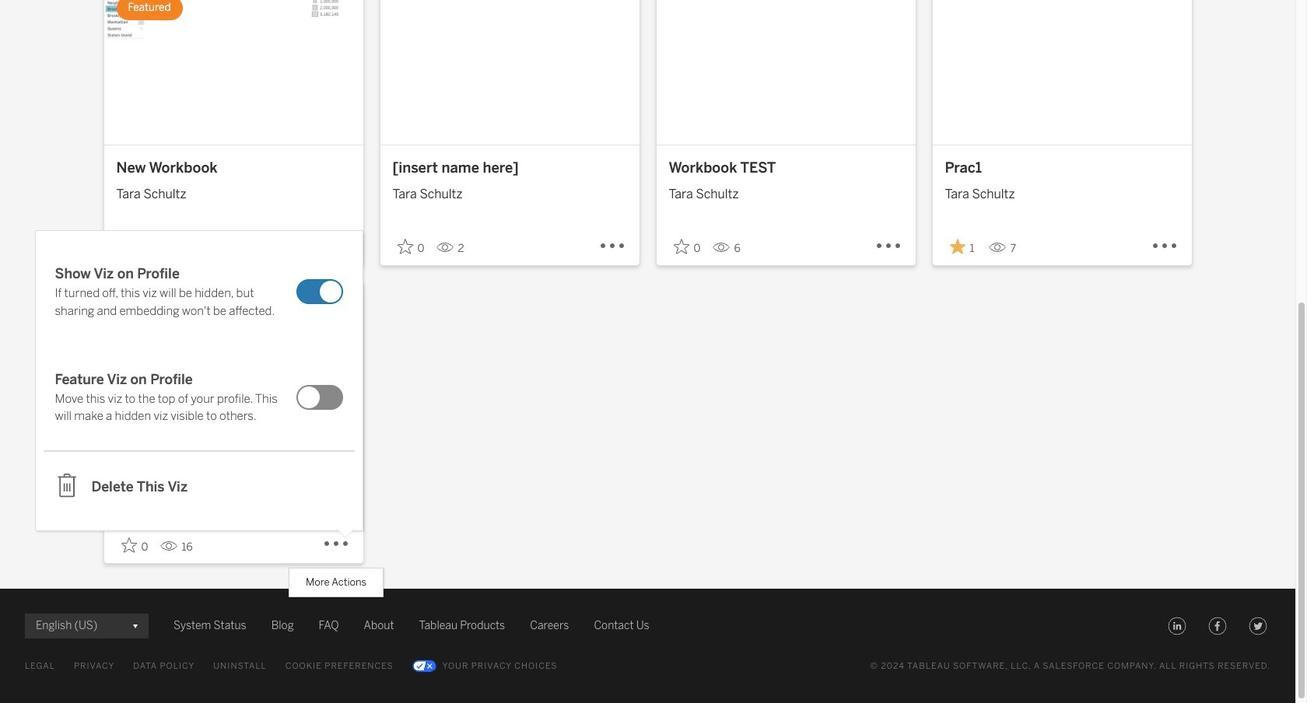 Task type: describe. For each thing, give the bounding box(es) containing it.
selected language element
[[36, 614, 138, 639]]

0 horizontal spatial add favorite image
[[121, 537, 137, 553]]

0 horizontal spatial add favorite button
[[116, 533, 154, 558]]

1 remove favorite button from the left
[[116, 234, 154, 260]]

workbook thumbnail image for remove favorite "icon"
[[933, 0, 1192, 144]]

1 menu item from the top
[[43, 239, 354, 345]]

add favorite button for add favorite icon to the middle's workbook thumbnail
[[393, 234, 430, 260]]



Task type: vqa. For each thing, say whether or not it's contained in the screenshot.
'Selected language' element on the left
yes



Task type: locate. For each thing, give the bounding box(es) containing it.
remove favorite image
[[950, 239, 965, 255]]

2 horizontal spatial add favorite button
[[669, 234, 706, 260]]

Remove Favorite button
[[116, 234, 154, 260], [945, 234, 983, 260]]

workbook thumbnail image
[[104, 0, 363, 144], [380, 0, 639, 144], [656, 0, 916, 144], [933, 0, 1192, 144], [104, 282, 363, 443]]

workbook thumbnail image for add favorite icon to the right
[[656, 0, 916, 144]]

2 remove favorite button from the left
[[945, 234, 983, 260]]

0 horizontal spatial remove favorite button
[[116, 234, 154, 260]]

more actions image
[[323, 531, 351, 559]]

1 horizontal spatial add favorite image
[[397, 239, 413, 255]]

Add Favorite button
[[393, 234, 430, 260], [669, 234, 706, 260], [116, 533, 154, 558]]

list options menu
[[35, 231, 362, 531]]

add favorite image
[[397, 239, 413, 255], [674, 239, 689, 255], [121, 537, 137, 553]]

dialog
[[35, 229, 362, 539]]

menu item
[[43, 239, 354, 345], [43, 345, 354, 452]]

add favorite button for workbook thumbnail for add favorite icon to the right
[[669, 234, 706, 260]]

2 horizontal spatial add favorite image
[[674, 239, 689, 255]]

workbook thumbnail image for add favorite icon to the middle
[[380, 0, 639, 144]]

featured element
[[116, 0, 183, 20]]

1 horizontal spatial add favorite button
[[393, 234, 430, 260]]

2 menu item from the top
[[43, 345, 354, 452]]

1 horizontal spatial remove favorite button
[[945, 234, 983, 260]]



